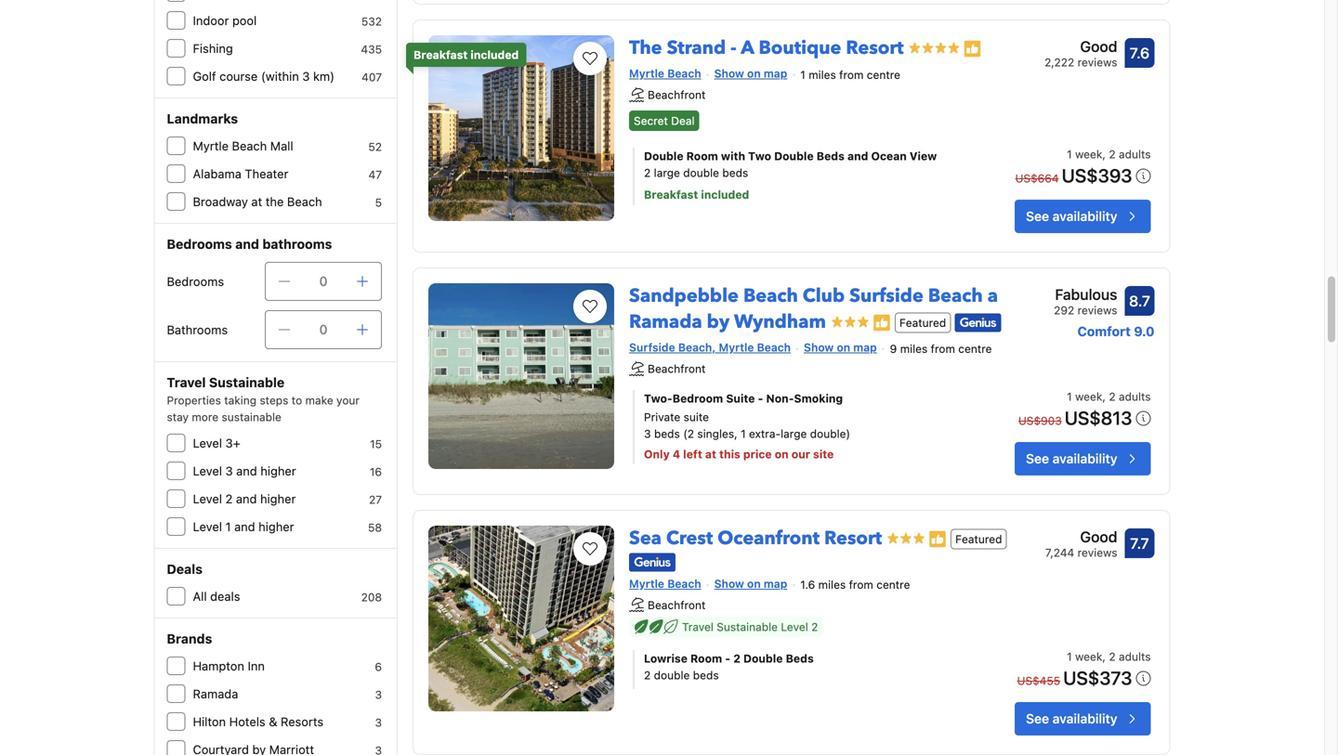 Task type: describe. For each thing, give the bounding box(es) containing it.
sea crest oceanfront resort
[[629, 526, 882, 552]]

indoor pool
[[193, 13, 257, 27]]

beach down wyndham in the right of the page
[[757, 341, 791, 354]]

sustainable for travel sustainable level 2
[[717, 621, 778, 634]]

hilton
[[193, 715, 226, 729]]

1 up us$373
[[1067, 651, 1072, 664]]

alabama theater
[[193, 167, 288, 181]]

room for us$373
[[690, 652, 722, 665]]

532
[[361, 15, 382, 28]]

more
[[192, 411, 219, 424]]

hilton hotels & resorts
[[193, 715, 324, 729]]

407
[[362, 71, 382, 84]]

this property is part of our preferred partner programme. it is committed to providing commendable service and good value. it will pay us a higher commission if you make a booking. image
[[963, 40, 982, 58]]

broadway at the beach
[[193, 195, 322, 209]]

bathrooms
[[167, 323, 228, 337]]

208
[[361, 591, 382, 604]]

from for beach
[[931, 342, 955, 355]]

broadway
[[193, 195, 248, 209]]

surfside beach, myrtle beach
[[629, 341, 791, 354]]

from for boutique
[[839, 68, 864, 81]]

strand
[[667, 35, 726, 61]]

beds inside the "lowrise room - 2 double beds 2 double beds"
[[693, 669, 719, 682]]

pool
[[232, 13, 257, 27]]

2 vertical spatial centre
[[877, 579, 910, 592]]

all
[[193, 590, 207, 604]]

4
[[673, 448, 680, 461]]

us$813
[[1065, 407, 1132, 429]]

level for level 3 and higher
[[193, 464, 222, 478]]

featured for resort
[[956, 533, 1002, 546]]

show on map for club
[[804, 341, 877, 354]]

oceanfront
[[718, 526, 820, 552]]

double inside double room with two double beds and ocean view 2 large double beds breakfast included
[[683, 166, 719, 179]]

taking
[[224, 394, 257, 407]]

on for -
[[747, 67, 761, 80]]

58
[[368, 521, 382, 534]]

0 for bedrooms
[[319, 274, 328, 289]]

see availability for sandpebble beach club surfside beach a ramada by wyndham
[[1026, 451, 1118, 466]]

breakfast inside double room with two double beds and ocean view 2 large double beds breakfast included
[[644, 188, 698, 201]]

sea crest oceanfront resort image
[[428, 526, 614, 712]]

2 down lowrise
[[644, 669, 651, 682]]

myrtle down landmarks
[[193, 139, 229, 153]]

beach up alabama theater
[[232, 139, 267, 153]]

2 up lowrise room - 2 double beds link at bottom
[[811, 621, 818, 634]]

availability for sandpebble beach club surfside beach a ramada by wyndham
[[1053, 451, 1118, 466]]

suite
[[684, 411, 709, 424]]

1 adults from the top
[[1119, 148, 1151, 161]]

adults for sea crest oceanfront resort
[[1119, 651, 1151, 664]]

double for us$393
[[774, 150, 814, 163]]

brands
[[167, 631, 212, 647]]

your
[[336, 394, 360, 407]]

the strand - a boutique resort image
[[428, 35, 614, 221]]

see for sea crest oceanfront resort
[[1026, 711, 1049, 727]]

myrtle down 'sea'
[[629, 577, 664, 590]]

good element for sea crest oceanfront resort
[[1045, 526, 1118, 548]]

, for sea crest oceanfront resort
[[1103, 651, 1106, 664]]

two
[[748, 150, 771, 163]]

double down secret deal
[[644, 150, 684, 163]]

breakfast included
[[414, 48, 519, 61]]

0 horizontal spatial included
[[471, 48, 519, 61]]

scored 7.6 element
[[1125, 38, 1155, 68]]

bedroom
[[673, 392, 723, 405]]

this
[[719, 448, 741, 461]]

double room with two double beds and ocean view link
[[644, 148, 958, 165]]

- inside two-bedroom suite - non-smoking private suite 3 beds (2 singles, 1 extra-large double) only 4 left at this price on our site
[[758, 392, 763, 405]]

only
[[644, 448, 670, 461]]

large inside two-bedroom suite - non-smoking private suite 3 beds (2 singles, 1 extra-large double) only 4 left at this price on our site
[[781, 427, 807, 440]]

2 down travel sustainable level 2
[[733, 652, 741, 665]]

comfort
[[1078, 324, 1131, 339]]

inn
[[248, 659, 265, 673]]

7.7
[[1130, 535, 1149, 552]]

wyndham
[[734, 310, 826, 335]]

private
[[644, 411, 680, 424]]

scored 7.7 element
[[1125, 529, 1155, 558]]

beachfront for sea
[[648, 599, 706, 612]]

15
[[370, 438, 382, 451]]

miles for boutique
[[809, 68, 836, 81]]

room for us$393
[[686, 150, 718, 163]]

1 up us$813
[[1067, 390, 1072, 403]]

, for sandpebble beach club surfside beach a ramada by wyndham
[[1103, 390, 1106, 403]]

1 inside two-bedroom suite - non-smoking private suite 3 beds (2 singles, 1 extra-large double) only 4 left at this price on our site
[[741, 427, 746, 440]]

good 7,244 reviews
[[1045, 528, 1118, 559]]

golf course (within 3 km)
[[193, 69, 335, 83]]

beach right the the at the left
[[287, 195, 322, 209]]

miles for beach
[[900, 342, 928, 355]]

lowrise
[[644, 652, 688, 665]]

hampton inn
[[193, 659, 265, 673]]

9.0
[[1134, 324, 1155, 339]]

show on map for oceanfront
[[714, 577, 787, 590]]

at inside two-bedroom suite - non-smoking private suite 3 beds (2 singles, 1 extra-large double) only 4 left at this price on our site
[[705, 448, 716, 461]]

2 vertical spatial from
[[849, 579, 873, 592]]

double for us$373
[[743, 652, 783, 665]]

good 2,222 reviews
[[1045, 38, 1118, 69]]

6
[[375, 661, 382, 674]]

2,222
[[1045, 56, 1075, 69]]

singles,
[[697, 427, 738, 440]]

beds for us$373
[[786, 652, 814, 665]]

travel sustainable properties taking steps to make your stay more sustainable
[[167, 375, 360, 424]]

fabulous element
[[1054, 284, 1118, 306]]

double inside the "lowrise room - 2 double beds 2 double beds"
[[654, 669, 690, 682]]

1 week , 2 adults for sea crest oceanfront resort
[[1067, 651, 1151, 664]]

5
[[375, 196, 382, 209]]

adults for sandpebble beach club surfside beach a ramada by wyndham
[[1119, 390, 1151, 403]]

club
[[803, 284, 845, 309]]

beachfront for the
[[648, 88, 706, 101]]

this property is part of our preferred partner programme. it is committed to providing commendable service and good value. it will pay us a higher commission if you make a booking. image for sandpebble beach club surfside beach a ramada by wyndham
[[873, 314, 891, 332]]

and down broadway at the beach
[[235, 237, 259, 252]]

non-
[[766, 392, 794, 405]]

2 up 'us$393'
[[1109, 148, 1116, 161]]

1 week , 2 adults for sandpebble beach club surfside beach a ramada by wyndham
[[1067, 390, 1151, 403]]

1 see from the top
[[1026, 209, 1049, 224]]

stay
[[167, 411, 189, 424]]

myrtle beach mall
[[193, 139, 293, 153]]

extra-
[[749, 427, 781, 440]]

lowrise room - 2 double beds 2 double beds
[[644, 652, 814, 682]]

two-bedroom suite - non-smoking link
[[644, 390, 958, 407]]

theater
[[245, 167, 288, 181]]

fishing
[[193, 41, 233, 55]]

us$455
[[1017, 675, 1061, 688]]

3 inside two-bedroom suite - non-smoking private suite 3 beds (2 singles, 1 extra-large double) only 4 left at this price on our site
[[644, 427, 651, 440]]

travel for travel sustainable level 2
[[682, 621, 714, 634]]

all deals
[[193, 590, 240, 604]]

view
[[910, 150, 937, 163]]

double room with two double beds and ocean view 2 large double beds breakfast included
[[644, 150, 937, 201]]

good element for the strand - a boutique resort
[[1045, 35, 1118, 58]]

8.7
[[1129, 292, 1150, 310]]

2 vertical spatial miles
[[818, 579, 846, 592]]

level 1 and higher
[[193, 520, 294, 534]]

2 up us$373
[[1109, 651, 1116, 664]]

us$903
[[1019, 414, 1062, 427]]

sea
[[629, 526, 662, 552]]

travel sustainable level 2
[[682, 621, 818, 634]]

beach down 'strand'
[[667, 67, 701, 80]]

&
[[269, 715, 277, 729]]

us$393
[[1062, 165, 1132, 186]]

make
[[305, 394, 333, 407]]

the
[[266, 195, 284, 209]]

week for sea crest oceanfront resort
[[1075, 651, 1103, 664]]

0 vertical spatial breakfast
[[414, 48, 468, 61]]

good for sea crest oceanfront resort
[[1080, 528, 1118, 546]]

map for surfside
[[853, 341, 877, 354]]

suite
[[726, 392, 755, 405]]

level for level 1 and higher
[[193, 520, 222, 534]]

0 horizontal spatial at
[[251, 195, 262, 209]]

our
[[792, 448, 810, 461]]

the strand - a boutique resort link
[[629, 28, 904, 61]]

alabama
[[193, 167, 241, 181]]



Task type: locate. For each thing, give the bounding box(es) containing it.
level for level 2 and higher
[[193, 492, 222, 506]]

1 good from the top
[[1080, 38, 1118, 55]]

surfside left beach,
[[629, 341, 675, 354]]

0 vertical spatial -
[[731, 35, 737, 61]]

travel for travel sustainable properties taking steps to make your stay more sustainable
[[167, 375, 206, 390]]

1 horizontal spatial sustainable
[[717, 621, 778, 634]]

bedrooms for bedrooms and bathrooms
[[167, 237, 232, 252]]

large inside double room with two double beds and ocean view 2 large double beds breakfast included
[[654, 166, 680, 179]]

miles down boutique
[[809, 68, 836, 81]]

beds
[[722, 166, 748, 179], [654, 427, 680, 440], [693, 669, 719, 682]]

resort up "1.6 miles from centre"
[[824, 526, 882, 552]]

higher for level 2 and higher
[[260, 492, 296, 506]]

sustainable up the "lowrise room - 2 double beds 2 double beds" on the bottom of the page
[[717, 621, 778, 634]]

1 vertical spatial beds
[[786, 652, 814, 665]]

reviews right 7,244
[[1078, 546, 1118, 559]]

and for level 1 and higher
[[234, 520, 255, 534]]

room inside the "lowrise room - 2 double beds 2 double beds"
[[690, 652, 722, 665]]

ramada inside 'sandpebble beach club surfside beach a ramada by wyndham'
[[629, 310, 702, 335]]

good element left scored 7.6 element
[[1045, 35, 1118, 58]]

2 0 from the top
[[319, 322, 328, 337]]

- left a
[[731, 35, 737, 61]]

2 reviews from the top
[[1078, 304, 1118, 317]]

from right 9
[[931, 342, 955, 355]]

0 vertical spatial resort
[[846, 35, 904, 61]]

1 down boutique
[[800, 68, 806, 81]]

course
[[219, 69, 258, 83]]

0 vertical spatial miles
[[809, 68, 836, 81]]

2 adults from the top
[[1119, 390, 1151, 403]]

see down us$455
[[1026, 711, 1049, 727]]

1 horizontal spatial surfside
[[850, 284, 924, 309]]

1 bedrooms from the top
[[167, 237, 232, 252]]

3 1 week , 2 adults from the top
[[1067, 651, 1151, 664]]

availability for sea crest oceanfront resort
[[1053, 711, 1118, 727]]

deal
[[671, 114, 695, 127]]

room
[[686, 150, 718, 163], [690, 652, 722, 665]]

beach
[[667, 67, 701, 80], [232, 139, 267, 153], [287, 195, 322, 209], [743, 284, 798, 309], [928, 284, 983, 309], [757, 341, 791, 354], [667, 577, 701, 590]]

at
[[251, 195, 262, 209], [705, 448, 716, 461]]

0 vertical spatial large
[[654, 166, 680, 179]]

beds down private
[[654, 427, 680, 440]]

beds inside two-bedroom suite - non-smoking private suite 3 beds (2 singles, 1 extra-large double) only 4 left at this price on our site
[[654, 427, 680, 440]]

0 vertical spatial double
[[683, 166, 719, 179]]

properties
[[167, 394, 221, 407]]

- left non-
[[758, 392, 763, 405]]

3 see availability link from the top
[[1015, 703, 1151, 736]]

1 horizontal spatial breakfast
[[644, 188, 698, 201]]

the
[[629, 35, 662, 61]]

1 vertical spatial from
[[931, 342, 955, 355]]

3 reviews from the top
[[1078, 546, 1118, 559]]

sea crest oceanfront resort link
[[629, 519, 882, 552]]

7.6
[[1130, 44, 1150, 62]]

level for level 3+
[[193, 436, 222, 450]]

reviews inside the good 2,222 reviews
[[1078, 56, 1118, 69]]

availability down us$373
[[1053, 711, 1118, 727]]

bedrooms for bedrooms
[[167, 275, 224, 289]]

1 vertical spatial centre
[[958, 342, 992, 355]]

surfside inside 'sandpebble beach club surfside beach a ramada by wyndham'
[[850, 284, 924, 309]]

3 see from the top
[[1026, 711, 1049, 727]]

1 see availability from the top
[[1026, 209, 1118, 224]]

included
[[471, 48, 519, 61], [701, 188, 749, 201]]

1 vertical spatial see
[[1026, 451, 1049, 466]]

1 vertical spatial beds
[[654, 427, 680, 440]]

1 reviews from the top
[[1078, 56, 1118, 69]]

beachfront for sandpebble
[[648, 362, 706, 375]]

beach up wyndham in the right of the page
[[743, 284, 798, 309]]

0 vertical spatial travel
[[167, 375, 206, 390]]

1 vertical spatial show on map
[[804, 341, 877, 354]]

see availability link for sea crest oceanfront resort
[[1015, 703, 1151, 736]]

2 availability from the top
[[1053, 451, 1118, 466]]

smoking
[[794, 392, 843, 405]]

sustainable inside travel sustainable properties taking steps to make your stay more sustainable
[[209, 375, 285, 390]]

beds down "with"
[[722, 166, 748, 179]]

2 see availability from the top
[[1026, 451, 1118, 466]]

at right left
[[705, 448, 716, 461]]

surfside up 9
[[850, 284, 924, 309]]

1 availability from the top
[[1053, 209, 1118, 224]]

2 bedrooms from the top
[[167, 275, 224, 289]]

deals
[[210, 590, 240, 604]]

2 vertical spatial map
[[764, 577, 787, 590]]

good for the strand - a boutique resort
[[1080, 38, 1118, 55]]

0 vertical spatial show
[[714, 67, 744, 80]]

and down level 3 and higher
[[236, 492, 257, 506]]

0 horizontal spatial featured
[[900, 317, 946, 330]]

level 3 and higher
[[193, 464, 296, 478]]

1 vertical spatial breakfast
[[644, 188, 698, 201]]

boutique
[[759, 35, 841, 61]]

sandpebble
[[629, 284, 739, 309]]

sustainable up taking
[[209, 375, 285, 390]]

map left 1.6
[[764, 577, 787, 590]]

292
[[1054, 304, 1075, 317]]

genius discounts available at this property. image
[[955, 314, 1001, 332], [955, 314, 1001, 332], [629, 553, 676, 572], [629, 553, 676, 572]]

beds left ocean
[[817, 150, 845, 163]]

2 vertical spatial reviews
[[1078, 546, 1118, 559]]

sandpebble beach club surfside beach a ramada by wyndham link
[[629, 276, 998, 335]]

ramada down hampton
[[193, 687, 238, 701]]

0 horizontal spatial breakfast
[[414, 48, 468, 61]]

a
[[741, 35, 754, 61]]

good element left '7.7'
[[1045, 526, 1118, 548]]

(within
[[261, 69, 299, 83]]

show on map down a
[[714, 67, 787, 80]]

1 vertical spatial travel
[[682, 621, 714, 634]]

see availability for sea crest oceanfront resort
[[1026, 711, 1118, 727]]

this property is part of our preferred partner programme. it is committed to providing commendable service and good value. it will pay us a higher commission if you make a booking. image for the strand - a boutique resort
[[963, 40, 982, 58]]

map down the strand - a boutique resort
[[764, 67, 787, 80]]

week up 'us$393'
[[1075, 148, 1103, 161]]

centre for resort
[[867, 68, 901, 81]]

0 vertical spatial surfside
[[850, 284, 924, 309]]

2 1 week , 2 adults from the top
[[1067, 390, 1151, 403]]

1 vertical spatial map
[[853, 341, 877, 354]]

bedrooms and bathrooms
[[167, 237, 332, 252]]

beds down travel sustainable level 2
[[786, 652, 814, 665]]

0 horizontal spatial sustainable
[[209, 375, 285, 390]]

map for a
[[764, 67, 787, 80]]

0 vertical spatial good element
[[1045, 35, 1118, 58]]

breakfast
[[414, 48, 468, 61], [644, 188, 698, 201]]

myrtle
[[629, 67, 664, 80], [193, 139, 229, 153], [719, 341, 754, 354], [629, 577, 664, 590]]

0 vertical spatial higher
[[261, 464, 296, 478]]

bedrooms up bathrooms
[[167, 275, 224, 289]]

week up us$813
[[1075, 390, 1103, 403]]

2 inside double room with two double beds and ocean view 2 large double beds breakfast included
[[644, 166, 651, 179]]

miles right 1.6
[[818, 579, 846, 592]]

2 beachfront from the top
[[648, 362, 706, 375]]

see availability down 'us$393'
[[1026, 209, 1118, 224]]

myrtle beach
[[629, 67, 701, 80], [629, 577, 701, 590]]

featured for surfside
[[900, 317, 946, 330]]

good left '7.7'
[[1080, 528, 1118, 546]]

1 vertical spatial week
[[1075, 390, 1103, 403]]

1 week from the top
[[1075, 148, 1103, 161]]

1 horizontal spatial featured
[[956, 533, 1002, 546]]

2 vertical spatial -
[[725, 652, 731, 665]]

sustainable for travel sustainable properties taking steps to make your stay more sustainable
[[209, 375, 285, 390]]

show on map for -
[[714, 67, 787, 80]]

1 left extra- in the right bottom of the page
[[741, 427, 746, 440]]

mall
[[270, 139, 293, 153]]

1 horizontal spatial large
[[781, 427, 807, 440]]

by
[[707, 310, 730, 335]]

show for club
[[804, 341, 834, 354]]

travel inside travel sustainable properties taking steps to make your stay more sustainable
[[167, 375, 206, 390]]

beds down travel sustainable level 2
[[693, 669, 719, 682]]

1 vertical spatial resort
[[824, 526, 882, 552]]

0 vertical spatial myrtle beach
[[629, 67, 701, 80]]

fabulous
[[1055, 286, 1118, 304]]

1 vertical spatial see availability
[[1026, 451, 1118, 466]]

availability down 'us$393'
[[1053, 209, 1118, 224]]

on for club
[[837, 341, 850, 354]]

two-bedroom suite - non-smoking private suite 3 beds (2 singles, 1 extra-large double) only 4 left at this price on our site
[[644, 392, 850, 461]]

3 week from the top
[[1075, 651, 1103, 664]]

1 horizontal spatial beds
[[817, 150, 845, 163]]

1 vertical spatial availability
[[1053, 451, 1118, 466]]

0 vertical spatial beachfront
[[648, 88, 706, 101]]

reviews for the strand - a boutique resort
[[1078, 56, 1118, 69]]

map for resort
[[764, 577, 787, 590]]

2 vertical spatial beds
[[693, 669, 719, 682]]

1 vertical spatial ,
[[1103, 390, 1106, 403]]

1 horizontal spatial included
[[701, 188, 749, 201]]

2 , from the top
[[1103, 390, 1106, 403]]

0 vertical spatial reviews
[[1078, 56, 1118, 69]]

0 vertical spatial see availability
[[1026, 209, 1118, 224]]

1 vertical spatial ramada
[[193, 687, 238, 701]]

1 1 week , 2 adults from the top
[[1067, 148, 1151, 161]]

included inside double room with two double beds and ocean view 2 large double beds breakfast included
[[701, 188, 749, 201]]

9
[[890, 342, 897, 355]]

0 vertical spatial ramada
[[629, 310, 702, 335]]

0 vertical spatial included
[[471, 48, 519, 61]]

1 vertical spatial good element
[[1045, 526, 1118, 548]]

1 week , 2 adults up 'us$393'
[[1067, 148, 1151, 161]]

resort up 1 miles from centre
[[846, 35, 904, 61]]

3 see availability from the top
[[1026, 711, 1118, 727]]

and for level 2 and higher
[[236, 492, 257, 506]]

2 good element from the top
[[1045, 526, 1118, 548]]

level down level 3+
[[193, 464, 222, 478]]

3 beachfront from the top
[[648, 599, 706, 612]]

2 up us$813
[[1109, 390, 1116, 403]]

1 down level 2 and higher
[[225, 520, 231, 534]]

left
[[683, 448, 702, 461]]

higher for level 3 and higher
[[261, 464, 296, 478]]

bedrooms down broadway
[[167, 237, 232, 252]]

show on map up travel sustainable level 2
[[714, 577, 787, 590]]

see availability link
[[1015, 200, 1151, 233], [1015, 442, 1151, 476], [1015, 703, 1151, 736]]

this property is part of our preferred partner programme. it is committed to providing commendable service and good value. it will pay us a higher commission if you make a booking. image for sea crest oceanfront resort
[[929, 530, 947, 549]]

bathrooms
[[262, 237, 332, 252]]

see availability link down us$813
[[1015, 442, 1151, 476]]

week for sandpebble beach club surfside beach a ramada by wyndham
[[1075, 390, 1103, 403]]

centre right 1.6
[[877, 579, 910, 592]]

beds for us$393
[[817, 150, 845, 163]]

this property is part of our preferred partner programme. it is committed to providing commendable service and good value. it will pay us a higher commission if you make a booking. image
[[963, 40, 982, 58], [873, 314, 891, 332], [873, 314, 891, 332], [929, 530, 947, 549], [929, 530, 947, 549]]

1 vertical spatial myrtle beach
[[629, 577, 701, 590]]

beachfront down beach,
[[648, 362, 706, 375]]

0 vertical spatial 0
[[319, 274, 328, 289]]

0 vertical spatial adults
[[1119, 148, 1151, 161]]

map left 9
[[853, 341, 877, 354]]

1 myrtle beach from the top
[[629, 67, 701, 80]]

2
[[1109, 148, 1116, 161], [644, 166, 651, 179], [1109, 390, 1116, 403], [225, 492, 233, 506], [811, 621, 818, 634], [1109, 651, 1116, 664], [733, 652, 741, 665], [644, 669, 651, 682]]

show for -
[[714, 67, 744, 80]]

0 horizontal spatial travel
[[167, 375, 206, 390]]

adults up us$373
[[1119, 651, 1151, 664]]

higher for level 1 and higher
[[259, 520, 294, 534]]

1 up 'us$393'
[[1067, 148, 1072, 161]]

0 horizontal spatial large
[[654, 166, 680, 179]]

adults up us$813
[[1119, 390, 1151, 403]]

and inside double room with two double beds and ocean view 2 large double beds breakfast included
[[848, 150, 868, 163]]

good left scored 7.6 element
[[1080, 38, 1118, 55]]

level up lowrise room - 2 double beds link at bottom
[[781, 621, 808, 634]]

beach left a
[[928, 284, 983, 309]]

2 vertical spatial ,
[[1103, 651, 1106, 664]]

, up 'us$393'
[[1103, 148, 1106, 161]]

myrtle down by
[[719, 341, 754, 354]]

1 vertical spatial room
[[690, 652, 722, 665]]

0 vertical spatial week
[[1075, 148, 1103, 161]]

2 week from the top
[[1075, 390, 1103, 403]]

2 good from the top
[[1080, 528, 1118, 546]]

reviews inside good 7,244 reviews
[[1078, 546, 1118, 559]]

1 vertical spatial beachfront
[[648, 362, 706, 375]]

beds inside double room with two double beds and ocean view 2 large double beds breakfast included
[[817, 150, 845, 163]]

show down a
[[714, 67, 744, 80]]

travel up properties
[[167, 375, 206, 390]]

ocean
[[871, 150, 907, 163]]

show
[[714, 67, 744, 80], [804, 341, 834, 354], [714, 577, 744, 590]]

2 vertical spatial show on map
[[714, 577, 787, 590]]

see availability link for sandpebble beach club surfside beach a ramada by wyndham
[[1015, 442, 1151, 476]]

2 vertical spatial beachfront
[[648, 599, 706, 612]]

0 vertical spatial from
[[839, 68, 864, 81]]

1 horizontal spatial travel
[[682, 621, 714, 634]]

scored 8.7 element
[[1125, 286, 1155, 316]]

week
[[1075, 148, 1103, 161], [1075, 390, 1103, 403], [1075, 651, 1103, 664]]

2 vertical spatial week
[[1075, 651, 1103, 664]]

0 vertical spatial centre
[[867, 68, 901, 81]]

3 , from the top
[[1103, 651, 1106, 664]]

the strand - a boutique resort
[[629, 35, 904, 61]]

- for 2
[[725, 652, 731, 665]]

3 availability from the top
[[1053, 711, 1118, 727]]

0 horizontal spatial beds
[[654, 427, 680, 440]]

see down 'us$664'
[[1026, 209, 1049, 224]]

myrtle down the the on the left top
[[629, 67, 664, 80]]

and
[[848, 150, 868, 163], [235, 237, 259, 252], [236, 464, 257, 478], [236, 492, 257, 506], [234, 520, 255, 534]]

1 horizontal spatial beds
[[693, 669, 719, 682]]

1 horizontal spatial ramada
[[629, 310, 702, 335]]

centre up ocean
[[867, 68, 901, 81]]

and for level 3 and higher
[[236, 464, 257, 478]]

0 vertical spatial bedrooms
[[167, 237, 232, 252]]

reviews for sea crest oceanfront resort
[[1078, 546, 1118, 559]]

3 adults from the top
[[1119, 651, 1151, 664]]

travel up lowrise
[[682, 621, 714, 634]]

1 vertical spatial -
[[758, 392, 763, 405]]

1 vertical spatial adults
[[1119, 390, 1151, 403]]

availability down us$813
[[1053, 451, 1118, 466]]

2 vertical spatial see availability link
[[1015, 703, 1151, 736]]

beachfront
[[648, 88, 706, 101], [648, 362, 706, 375], [648, 599, 706, 612]]

level up level 1 and higher
[[193, 492, 222, 506]]

show on map down 'sandpebble beach club surfside beach a ramada by wyndham'
[[804, 341, 877, 354]]

sustainable
[[209, 375, 285, 390], [717, 621, 778, 634]]

-
[[731, 35, 737, 61], [758, 392, 763, 405], [725, 652, 731, 665]]

1 vertical spatial sustainable
[[717, 621, 778, 634]]

47
[[368, 168, 382, 181]]

2 vertical spatial show
[[714, 577, 744, 590]]

beds inside the "lowrise room - 2 double beds 2 double beds"
[[786, 652, 814, 665]]

1 0 from the top
[[319, 274, 328, 289]]

0 horizontal spatial surfside
[[629, 341, 675, 354]]

map
[[764, 67, 787, 80], [853, 341, 877, 354], [764, 577, 787, 590]]

sustainable
[[222, 411, 281, 424]]

on left our
[[775, 448, 789, 461]]

secret
[[634, 114, 668, 127]]

beachfront up lowrise
[[648, 599, 706, 612]]

1 week , 2 adults up us$373
[[1067, 651, 1151, 664]]

myrtle beach for strand
[[629, 67, 701, 80]]

1 vertical spatial see availability link
[[1015, 442, 1151, 476]]

0 vertical spatial availability
[[1053, 209, 1118, 224]]

,
[[1103, 148, 1106, 161], [1103, 390, 1106, 403], [1103, 651, 1106, 664]]

beds inside double room with two double beds and ocean view 2 large double beds breakfast included
[[722, 166, 748, 179]]

1 horizontal spatial at
[[705, 448, 716, 461]]

centre for a
[[958, 342, 992, 355]]

double down deal
[[683, 166, 719, 179]]

1 vertical spatial large
[[781, 427, 807, 440]]

landmarks
[[167, 111, 238, 126]]

see availability link down us$373
[[1015, 703, 1151, 736]]

2 vertical spatial higher
[[259, 520, 294, 534]]

, up us$373
[[1103, 651, 1106, 664]]

and left ocean
[[848, 150, 868, 163]]

myrtle beach for crest
[[629, 577, 701, 590]]

0 horizontal spatial ramada
[[193, 687, 238, 701]]

myrtle beach down 'sea'
[[629, 577, 701, 590]]

ramada down sandpebble
[[629, 310, 702, 335]]

breakfast down secret deal
[[644, 188, 698, 201]]

1
[[800, 68, 806, 81], [1067, 148, 1072, 161], [1067, 390, 1072, 403], [741, 427, 746, 440], [225, 520, 231, 534], [1067, 651, 1072, 664]]

2 vertical spatial 1 week , 2 adults
[[1067, 651, 1151, 664]]

show down 'sandpebble beach club surfside beach a ramada by wyndham'
[[804, 341, 834, 354]]

435
[[361, 43, 382, 56]]

1 , from the top
[[1103, 148, 1106, 161]]

1.6
[[800, 579, 815, 592]]

0 down bathrooms
[[319, 274, 328, 289]]

level left 3+ at left bottom
[[193, 436, 222, 450]]

indoor
[[193, 13, 229, 27]]

see for sandpebble beach club surfside beach a ramada by wyndham
[[1026, 451, 1049, 466]]

1 vertical spatial featured
[[956, 533, 1002, 546]]

on up travel sustainable level 2
[[747, 577, 761, 590]]

1 vertical spatial bedrooms
[[167, 275, 224, 289]]

higher down level 2 and higher
[[259, 520, 294, 534]]

16
[[370, 466, 382, 479]]

1 vertical spatial show
[[804, 341, 834, 354]]

centre
[[867, 68, 901, 81], [958, 342, 992, 355], [877, 579, 910, 592]]

- inside the "lowrise room - 2 double beds 2 double beds"
[[725, 652, 731, 665]]

week up us$373
[[1075, 651, 1103, 664]]

from down boutique
[[839, 68, 864, 81]]

good inside the good 2,222 reviews
[[1080, 38, 1118, 55]]

room inside double room with two double beds and ocean view 2 large double beds breakfast included
[[686, 150, 718, 163]]

1 beachfront from the top
[[648, 88, 706, 101]]

site
[[813, 448, 834, 461]]

1 see availability link from the top
[[1015, 200, 1151, 233]]

higher up level 2 and higher
[[261, 464, 296, 478]]

1 vertical spatial at
[[705, 448, 716, 461]]

0 vertical spatial show on map
[[714, 67, 787, 80]]

km)
[[313, 69, 335, 83]]

2 see availability link from the top
[[1015, 442, 1151, 476]]

double inside the "lowrise room - 2 double beds 2 double beds"
[[743, 652, 783, 665]]

to
[[292, 394, 302, 407]]

show for oceanfront
[[714, 577, 744, 590]]

on inside two-bedroom suite - non-smoking private suite 3 beds (2 singles, 1 extra-large double) only 4 left at this price on our site
[[775, 448, 789, 461]]

from right 1.6
[[849, 579, 873, 592]]

myrtle beach down the the on the left top
[[629, 67, 701, 80]]

sandpebble beach club surfside beach a ramada by wyndham image
[[428, 284, 614, 469]]

room left "with"
[[686, 150, 718, 163]]

double down travel sustainable level 2
[[743, 652, 783, 665]]

0 vertical spatial sustainable
[[209, 375, 285, 390]]

0 vertical spatial beds
[[817, 150, 845, 163]]

3+
[[225, 436, 240, 450]]

2 vertical spatial availability
[[1053, 711, 1118, 727]]

adults up 'us$393'
[[1119, 148, 1151, 161]]

on for oceanfront
[[747, 577, 761, 590]]

1 vertical spatial good
[[1080, 528, 1118, 546]]

1.6 miles from centre
[[800, 579, 910, 592]]

good inside good 7,244 reviews
[[1080, 528, 1118, 546]]

double)
[[810, 427, 850, 440]]

2 vertical spatial see
[[1026, 711, 1049, 727]]

0 vertical spatial beds
[[722, 166, 748, 179]]

1 good element from the top
[[1045, 35, 1118, 58]]

(2
[[683, 427, 694, 440]]

1 vertical spatial surfside
[[629, 341, 675, 354]]

sandpebble beach club surfside beach a ramada by wyndham
[[629, 284, 998, 335]]

availability
[[1053, 209, 1118, 224], [1053, 451, 1118, 466], [1053, 711, 1118, 727]]

2 see from the top
[[1026, 451, 1049, 466]]

7,244
[[1045, 546, 1075, 559]]

featured
[[900, 317, 946, 330], [956, 533, 1002, 546]]

1 vertical spatial 1 week , 2 adults
[[1067, 390, 1151, 403]]

0 vertical spatial 1 week , 2 adults
[[1067, 148, 1151, 161]]

deals
[[167, 562, 203, 577]]

2 vertical spatial see availability
[[1026, 711, 1118, 727]]

room right lowrise
[[690, 652, 722, 665]]

0 for bathrooms
[[319, 322, 328, 337]]

steps
[[260, 394, 288, 407]]

- for a
[[731, 35, 737, 61]]

good element
[[1045, 35, 1118, 58], [1045, 526, 1118, 548]]

0 up the make
[[319, 322, 328, 337]]

beach down crest
[[667, 577, 701, 590]]

see availability down us$813
[[1026, 451, 1118, 466]]

1 vertical spatial 0
[[319, 322, 328, 337]]

comfort 9.0
[[1078, 324, 1155, 339]]

beach,
[[678, 341, 716, 354]]

2 myrtle beach from the top
[[629, 577, 701, 590]]

reviews inside the fabulous 292 reviews
[[1078, 304, 1118, 317]]

1 vertical spatial miles
[[900, 342, 928, 355]]

2 up level 1 and higher
[[225, 492, 233, 506]]



Task type: vqa. For each thing, say whether or not it's contained in the screenshot.
Feature
no



